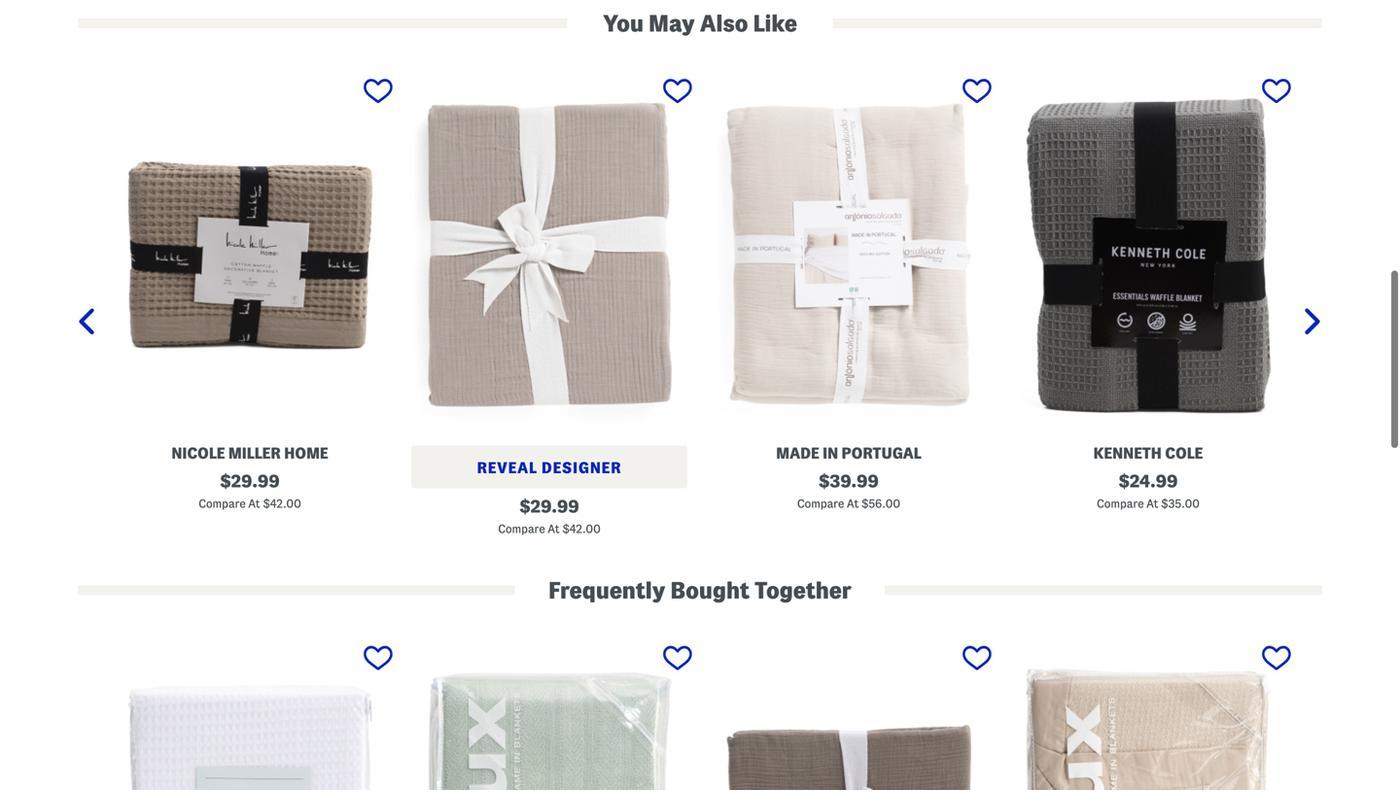 Task type: vqa. For each thing, say whether or not it's contained in the screenshot.


Task type: describe. For each thing, give the bounding box(es) containing it.
nicole miller home
[[172, 445, 328, 462]]

in
[[823, 445, 839, 462]]

frequently
[[549, 578, 666, 604]]

reveal
[[477, 460, 538, 477]]

0 horizontal spatial 29.99
[[231, 472, 280, 491]]

you
[[603, 11, 644, 36]]

24.99
[[1130, 472, 1179, 491]]

cotton blanket image
[[1004, 74, 1294, 436]]

29.99 compare at 42.00 for cotton waffle end of the bed blanket "image"
[[199, 472, 301, 510]]

24.99 compare at 35.00
[[1097, 472, 1200, 510]]

compare for made
[[798, 498, 845, 510]]

textured end of bed blanket image
[[704, 74, 994, 436]]

you may also like list
[[78, 72, 1323, 576]]

39.99
[[830, 472, 879, 491]]

42.00 for cotton waffle end of the bed blanket "image"
[[270, 498, 301, 510]]

compare down reveal
[[498, 523, 545, 536]]

at for miller
[[248, 498, 260, 510]]

together
[[755, 578, 852, 604]]

56.00
[[869, 498, 901, 510]]

compare for nicole
[[199, 498, 246, 510]]

cotton mist blanket image
[[405, 642, 695, 791]]

cotton gauze end of bed blanket image inside you may also like list
[[405, 74, 695, 436]]

cole
[[1166, 445, 1204, 462]]

designer
[[542, 460, 622, 477]]

cotton sheet blanket image
[[1004, 642, 1294, 791]]

made
[[777, 445, 820, 462]]



Task type: locate. For each thing, give the bounding box(es) containing it.
bought
[[671, 578, 750, 604]]

compare down nicole
[[199, 498, 246, 510]]

made in portugal
[[777, 445, 922, 462]]

cotton gauze end of bed blanket image
[[405, 74, 695, 436], [704, 642, 994, 791]]

compare inside 39.99 compare at 56.00
[[798, 498, 845, 510]]

compare down '39.99'
[[798, 498, 845, 510]]

at
[[248, 498, 260, 510], [847, 498, 859, 510], [1147, 498, 1159, 510], [548, 523, 560, 536]]

29.99 compare at 42.00 for the cotton gauze end of bed blanket image in the you may also like list
[[498, 498, 601, 536]]

0 vertical spatial 29.99
[[231, 472, 280, 491]]

0 horizontal spatial 42.00
[[270, 498, 301, 510]]

42.00 for the cotton gauze end of bed blanket image in the you may also like list
[[570, 523, 601, 536]]

1 horizontal spatial 29.99 compare at 42.00
[[498, 498, 601, 536]]

at down miller
[[248, 498, 260, 510]]

home
[[284, 445, 328, 462]]

compare down 24.99
[[1097, 498, 1144, 510]]

portugal
[[842, 445, 922, 462]]

click or press b to reveal designer element
[[411, 446, 688, 489]]

compare inside 24.99 compare at 35.00
[[1097, 498, 1144, 510]]

kenneth
[[1094, 445, 1162, 462]]

0 horizontal spatial 29.99 compare at 42.00
[[199, 472, 301, 510]]

0 vertical spatial 42.00
[[270, 498, 301, 510]]

1 vertical spatial cotton gauze end of bed blanket image
[[704, 642, 994, 791]]

compare
[[199, 498, 246, 510], [798, 498, 845, 510], [1097, 498, 1144, 510], [498, 523, 545, 536]]

29.99 compare at 42.00 down nicole miller home
[[199, 472, 301, 510]]

miller
[[229, 445, 281, 462]]

1 horizontal spatial cotton gauze end of bed blanket image
[[704, 642, 994, 791]]

1 vertical spatial 42.00
[[570, 523, 601, 536]]

0 horizontal spatial cotton gauze end of bed blanket image
[[405, 74, 695, 436]]

29.99 compare at 42.00 down reveal designer
[[498, 498, 601, 536]]

0 vertical spatial cotton gauze end of bed blanket image
[[405, 74, 695, 436]]

at for cole
[[1147, 498, 1159, 510]]

39.99 compare at 56.00
[[798, 472, 901, 510]]

at for in
[[847, 498, 859, 510]]

1 horizontal spatial 42.00
[[570, 523, 601, 536]]

29.99 compare at 42.00
[[199, 472, 301, 510], [498, 498, 601, 536]]

kenneth cole
[[1094, 445, 1204, 462]]

29.99 down reveal designer
[[531, 498, 580, 517]]

may
[[649, 11, 695, 36]]

also
[[700, 11, 748, 36]]

cotton waffle weave blanket image
[[105, 642, 395, 791]]

42.00 down the home
[[270, 498, 301, 510]]

at down '39.99'
[[847, 498, 859, 510]]

reveal designer
[[477, 460, 622, 477]]

you may also like
[[603, 11, 797, 36]]

42.00 down designer
[[570, 523, 601, 536]]

35.00
[[1169, 498, 1200, 510]]

cotton waffle end of the bed blanket image
[[105, 74, 395, 436]]

nicole
[[172, 445, 225, 462]]

42.00
[[270, 498, 301, 510], [570, 523, 601, 536]]

like
[[753, 11, 797, 36]]

1 vertical spatial 29.99
[[531, 498, 580, 517]]

at down 24.99
[[1147, 498, 1159, 510]]

at inside 39.99 compare at 56.00
[[847, 498, 859, 510]]

29.99
[[231, 472, 280, 491], [531, 498, 580, 517]]

29.99 down miller
[[231, 472, 280, 491]]

frequently bought together
[[549, 578, 852, 604]]

compare for kenneth
[[1097, 498, 1144, 510]]

1 horizontal spatial 29.99
[[531, 498, 580, 517]]

at down reveal designer
[[548, 523, 560, 536]]

at inside 24.99 compare at 35.00
[[1147, 498, 1159, 510]]



